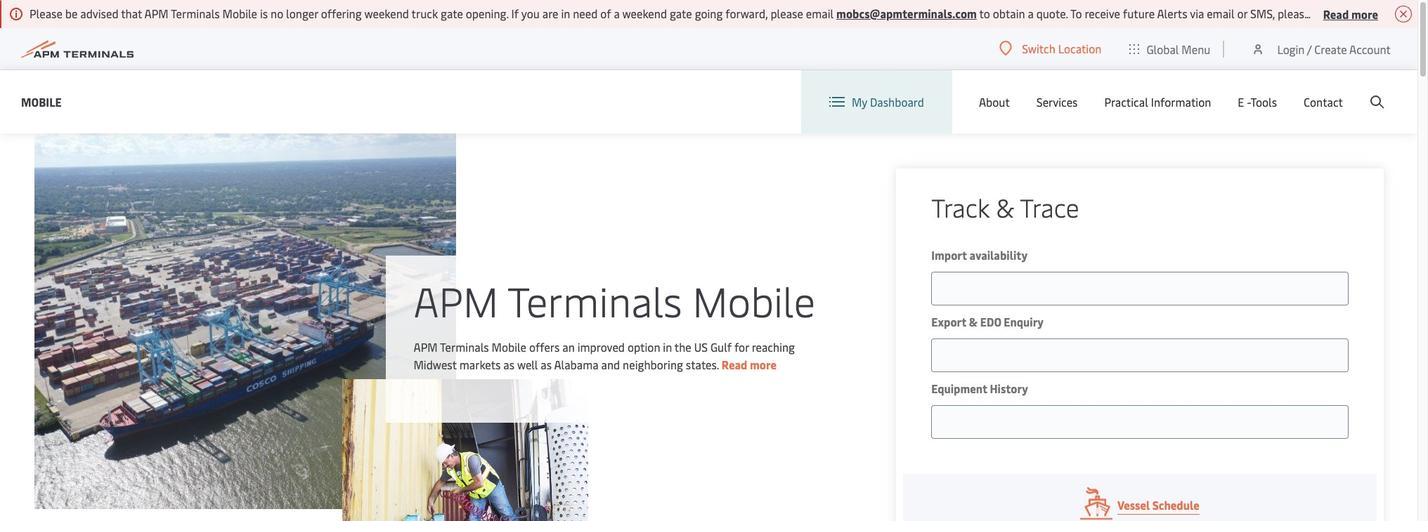 Task type: vqa. For each thing, say whether or not it's contained in the screenshot.
/
yes



Task type: describe. For each thing, give the bounding box(es) containing it.
login
[[1278, 41, 1305, 57]]

if
[[512, 6, 519, 21]]

equipment history
[[932, 381, 1029, 397]]

history
[[990, 381, 1029, 397]]

switch location
[[1022, 41, 1102, 56]]

switch
[[1022, 41, 1056, 56]]

subscribe
[[1313, 6, 1363, 21]]

0 horizontal spatial terminals
[[171, 6, 220, 21]]

global menu button
[[1116, 28, 1225, 70]]

option
[[628, 339, 660, 355]]

my
[[852, 94, 868, 110]]

for
[[735, 339, 749, 355]]

sms,
[[1251, 6, 1275, 21]]

login / create account link
[[1252, 28, 1391, 70]]

about button
[[979, 70, 1010, 134]]

read more for read more link
[[722, 357, 777, 372]]

more for read more button
[[1352, 6, 1379, 21]]

apm for apm terminals mobile offers an improved option in the us gulf for reaching midwest markets as well as alabama and neighboring states.
[[414, 339, 438, 355]]

terminal
[[1379, 6, 1424, 21]]

mobile secondary image
[[342, 380, 588, 522]]

read for read more button
[[1324, 6, 1349, 21]]

schedule
[[1153, 498, 1200, 513]]

-
[[1247, 94, 1251, 110]]

vessel schedule
[[1118, 498, 1200, 513]]

enquiry
[[1004, 314, 1044, 330]]

location
[[1059, 41, 1102, 56]]

neighboring
[[623, 357, 683, 372]]

vessel
[[1118, 498, 1150, 513]]

please
[[30, 6, 62, 21]]

the
[[675, 339, 692, 355]]

obtain
[[993, 6, 1025, 21]]

subscribe to terminal a link
[[1313, 6, 1429, 21]]

future
[[1123, 6, 1155, 21]]

markets
[[460, 357, 501, 372]]

you
[[521, 6, 540, 21]]

practical
[[1105, 94, 1149, 110]]

alabama
[[554, 357, 599, 372]]

advised
[[80, 6, 119, 21]]

terminals for apm terminals mobile
[[508, 272, 682, 328]]

or
[[1238, 6, 1248, 21]]

2 a from the left
[[1028, 6, 1034, 21]]

my dashboard button
[[830, 70, 924, 134]]

be
[[65, 6, 78, 21]]

track
[[932, 190, 990, 224]]

alerts
[[1158, 6, 1188, 21]]

going
[[695, 6, 723, 21]]

in inside "apm terminals mobile offers an improved option in the us gulf for reaching midwest markets as well as alabama and neighboring states."
[[663, 339, 672, 355]]

1 weekend from the left
[[364, 6, 409, 21]]

my dashboard
[[852, 94, 924, 110]]

about
[[979, 94, 1010, 110]]

dashboard
[[870, 94, 924, 110]]

export & edo enquiry
[[932, 314, 1044, 330]]

read more for read more button
[[1324, 6, 1379, 21]]

more for read more link
[[750, 357, 777, 372]]

a
[[1426, 6, 1429, 21]]

services
[[1037, 94, 1078, 110]]

1 to from the left
[[980, 6, 990, 21]]

please be advised that apm terminals mobile is no longer offering weekend truck gate opening. if you are in need of a weekend gate going forward, please email mobcs@apmterminals.com to obtain a quote. to receive future alerts via email or sms, please subscribe to terminal a
[[30, 6, 1429, 21]]

reaching
[[752, 339, 795, 355]]

export
[[932, 314, 967, 330]]

account
[[1350, 41, 1391, 57]]

tools
[[1251, 94, 1277, 110]]

menu
[[1182, 41, 1211, 57]]

truck
[[412, 6, 438, 21]]

apm for apm terminals mobile
[[414, 272, 498, 328]]

midwest
[[414, 357, 457, 372]]

e -tools button
[[1238, 70, 1277, 134]]



Task type: locate. For each thing, give the bounding box(es) containing it.
& for trace
[[996, 190, 1015, 224]]

xin da yang zhou  docked at apm terminals mobile image
[[34, 134, 456, 510]]

gulf
[[711, 339, 732, 355]]

services button
[[1037, 70, 1078, 134]]

terminals up markets
[[440, 339, 489, 355]]

2 horizontal spatial terminals
[[508, 272, 682, 328]]

1 horizontal spatial terminals
[[440, 339, 489, 355]]

0 horizontal spatial a
[[614, 6, 620, 21]]

opening.
[[466, 6, 509, 21]]

1 gate from the left
[[441, 6, 463, 21]]

1 horizontal spatial read
[[1324, 6, 1349, 21]]

more up account
[[1352, 6, 1379, 21]]

quote. to
[[1037, 6, 1082, 21]]

as down offers
[[541, 357, 552, 372]]

e -tools
[[1238, 94, 1277, 110]]

1 please from the left
[[771, 6, 803, 21]]

terminals up improved
[[508, 272, 682, 328]]

0 horizontal spatial please
[[771, 6, 803, 21]]

1 vertical spatial apm
[[414, 272, 498, 328]]

0 vertical spatial more
[[1352, 6, 1379, 21]]

mobile
[[223, 6, 257, 21], [21, 94, 62, 109], [693, 272, 816, 328], [492, 339, 527, 355]]

mobcs@apmterminals.com
[[837, 6, 977, 21]]

apm terminals mobile offers an improved option in the us gulf for reaching midwest markets as well as alabama and neighboring states.
[[414, 339, 795, 372]]

1 vertical spatial read more
[[722, 357, 777, 372]]

read more up login / create account
[[1324, 6, 1379, 21]]

1 horizontal spatial email
[[1207, 6, 1235, 21]]

0 vertical spatial read more
[[1324, 6, 1379, 21]]

read more link
[[722, 357, 777, 372]]

0 horizontal spatial read
[[722, 357, 748, 372]]

1 horizontal spatial read more
[[1324, 6, 1379, 21]]

0 horizontal spatial more
[[750, 357, 777, 372]]

1 horizontal spatial a
[[1028, 6, 1034, 21]]

import availability
[[932, 247, 1028, 263]]

1 vertical spatial &
[[969, 314, 978, 330]]

gate
[[441, 6, 463, 21], [670, 6, 692, 21]]

contact
[[1304, 94, 1344, 110]]

weekend right of on the top of the page
[[623, 6, 667, 21]]

gate right truck
[[441, 6, 463, 21]]

1 horizontal spatial as
[[541, 357, 552, 372]]

0 horizontal spatial gate
[[441, 6, 463, 21]]

2 weekend from the left
[[623, 6, 667, 21]]

in right are
[[561, 6, 570, 21]]

0 horizontal spatial &
[[969, 314, 978, 330]]

as
[[504, 357, 515, 372], [541, 357, 552, 372]]

1 vertical spatial read
[[722, 357, 748, 372]]

please
[[771, 6, 803, 21], [1278, 6, 1311, 21]]

equipment
[[932, 381, 988, 397]]

&
[[996, 190, 1015, 224], [969, 314, 978, 330]]

terminals
[[171, 6, 220, 21], [508, 272, 682, 328], [440, 339, 489, 355]]

0 horizontal spatial as
[[504, 357, 515, 372]]

0 horizontal spatial in
[[561, 6, 570, 21]]

0 vertical spatial in
[[561, 6, 570, 21]]

availability
[[970, 247, 1028, 263]]

to left "terminal"
[[1365, 6, 1376, 21]]

improved
[[578, 339, 625, 355]]

email
[[806, 6, 834, 21], [1207, 6, 1235, 21]]

global
[[1147, 41, 1179, 57]]

e
[[1238, 94, 1245, 110]]

information
[[1151, 94, 1212, 110]]

2 please from the left
[[1278, 6, 1311, 21]]

1 horizontal spatial please
[[1278, 6, 1311, 21]]

0 vertical spatial read
[[1324, 6, 1349, 21]]

1 horizontal spatial gate
[[670, 6, 692, 21]]

1 horizontal spatial to
[[1365, 6, 1376, 21]]

mobile link
[[21, 93, 62, 111]]

offering
[[321, 6, 362, 21]]

0 horizontal spatial email
[[806, 6, 834, 21]]

2 email from the left
[[1207, 6, 1235, 21]]

0 vertical spatial terminals
[[171, 6, 220, 21]]

no
[[271, 6, 283, 21]]

terminals right that
[[171, 6, 220, 21]]

1 vertical spatial in
[[663, 339, 672, 355]]

need
[[573, 6, 598, 21]]

2 to from the left
[[1365, 6, 1376, 21]]

are
[[543, 6, 559, 21]]

apm
[[144, 6, 168, 21], [414, 272, 498, 328], [414, 339, 438, 355]]

contact button
[[1304, 70, 1344, 134]]

track & trace
[[932, 190, 1080, 224]]

& left edo
[[969, 314, 978, 330]]

an
[[563, 339, 575, 355]]

close alert image
[[1396, 6, 1412, 22]]

via
[[1190, 6, 1205, 21]]

& for edo
[[969, 314, 978, 330]]

/
[[1308, 41, 1312, 57]]

2 as from the left
[[541, 357, 552, 372]]

edo
[[980, 314, 1002, 330]]

to
[[980, 6, 990, 21], [1365, 6, 1376, 21]]

to left obtain at the right top of the page
[[980, 6, 990, 21]]

read more down for on the right bottom of the page
[[722, 357, 777, 372]]

terminals for apm terminals mobile offers an improved option in the us gulf for reaching midwest markets as well as alabama and neighboring states.
[[440, 339, 489, 355]]

receive
[[1085, 6, 1121, 21]]

forward,
[[726, 6, 768, 21]]

and
[[601, 357, 620, 372]]

read inside button
[[1324, 6, 1349, 21]]

1 horizontal spatial in
[[663, 339, 672, 355]]

2 vertical spatial apm
[[414, 339, 438, 355]]

as left well
[[504, 357, 515, 372]]

0 horizontal spatial read more
[[722, 357, 777, 372]]

a right obtain at the right top of the page
[[1028, 6, 1034, 21]]

practical information button
[[1105, 70, 1212, 134]]

read more button
[[1324, 5, 1379, 22]]

read up login / create account
[[1324, 6, 1349, 21]]

us
[[694, 339, 708, 355]]

login / create account
[[1278, 41, 1391, 57]]

longer
[[286, 6, 318, 21]]

more down reaching
[[750, 357, 777, 372]]

states.
[[686, 357, 719, 372]]

& left "trace"
[[996, 190, 1015, 224]]

well
[[517, 357, 538, 372]]

2 gate from the left
[[670, 6, 692, 21]]

mobcs@apmterminals.com link
[[837, 6, 977, 21]]

apm inside "apm terminals mobile offers an improved option in the us gulf for reaching midwest markets as well as alabama and neighboring states."
[[414, 339, 438, 355]]

2 vertical spatial terminals
[[440, 339, 489, 355]]

trace
[[1020, 190, 1080, 224]]

more inside read more button
[[1352, 6, 1379, 21]]

read more
[[1324, 6, 1379, 21], [722, 357, 777, 372]]

terminals inside "apm terminals mobile offers an improved option in the us gulf for reaching midwest markets as well as alabama and neighboring states."
[[440, 339, 489, 355]]

practical information
[[1105, 94, 1212, 110]]

0 horizontal spatial to
[[980, 6, 990, 21]]

switch location button
[[1000, 41, 1102, 56]]

1 horizontal spatial more
[[1352, 6, 1379, 21]]

1 horizontal spatial weekend
[[623, 6, 667, 21]]

0 vertical spatial &
[[996, 190, 1015, 224]]

read
[[1324, 6, 1349, 21], [722, 357, 748, 372]]

is
[[260, 6, 268, 21]]

read for read more link
[[722, 357, 748, 372]]

import
[[932, 247, 967, 263]]

apm terminals mobile
[[414, 272, 816, 328]]

weekend left truck
[[364, 6, 409, 21]]

read down for on the right bottom of the page
[[722, 357, 748, 372]]

0 horizontal spatial weekend
[[364, 6, 409, 21]]

mobile inside "apm terminals mobile offers an improved option in the us gulf for reaching midwest markets as well as alabama and neighboring states."
[[492, 339, 527, 355]]

1 a from the left
[[614, 6, 620, 21]]

please right forward,
[[771, 6, 803, 21]]

a right of on the top of the page
[[614, 6, 620, 21]]

global menu
[[1147, 41, 1211, 57]]

1 as from the left
[[504, 357, 515, 372]]

that
[[121, 6, 142, 21]]

1 horizontal spatial &
[[996, 190, 1015, 224]]

in left "the"
[[663, 339, 672, 355]]

vessel schedule link
[[904, 475, 1377, 522]]

offers
[[529, 339, 560, 355]]

gate left going
[[670, 6, 692, 21]]

0 vertical spatial apm
[[144, 6, 168, 21]]

1 vertical spatial more
[[750, 357, 777, 372]]

please right the sms, at the top right
[[1278, 6, 1311, 21]]

1 email from the left
[[806, 6, 834, 21]]

create
[[1315, 41, 1347, 57]]

1 vertical spatial terminals
[[508, 272, 682, 328]]

of
[[601, 6, 611, 21]]

more
[[1352, 6, 1379, 21], [750, 357, 777, 372]]



